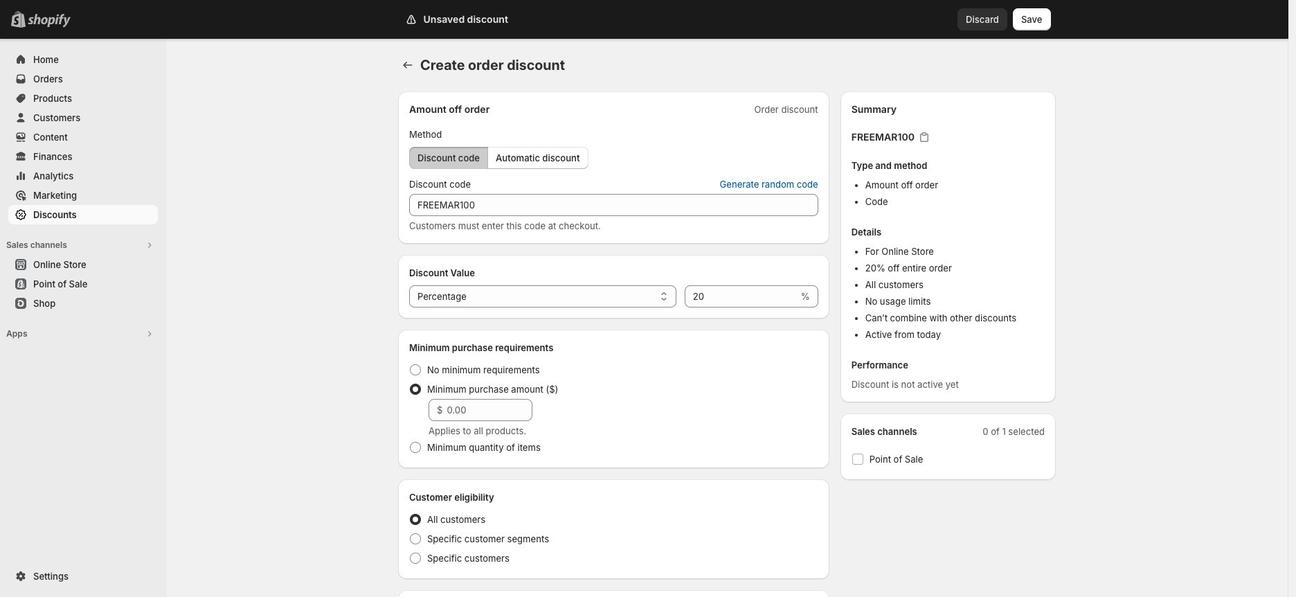 Task type: locate. For each thing, give the bounding box(es) containing it.
None text field
[[409, 194, 818, 216]]

0.00 text field
[[447, 399, 533, 421]]

None text field
[[685, 285, 799, 308]]



Task type: describe. For each thing, give the bounding box(es) containing it.
shopify image
[[28, 14, 71, 28]]



Task type: vqa. For each thing, say whether or not it's contained in the screenshot.
Pricing
no



